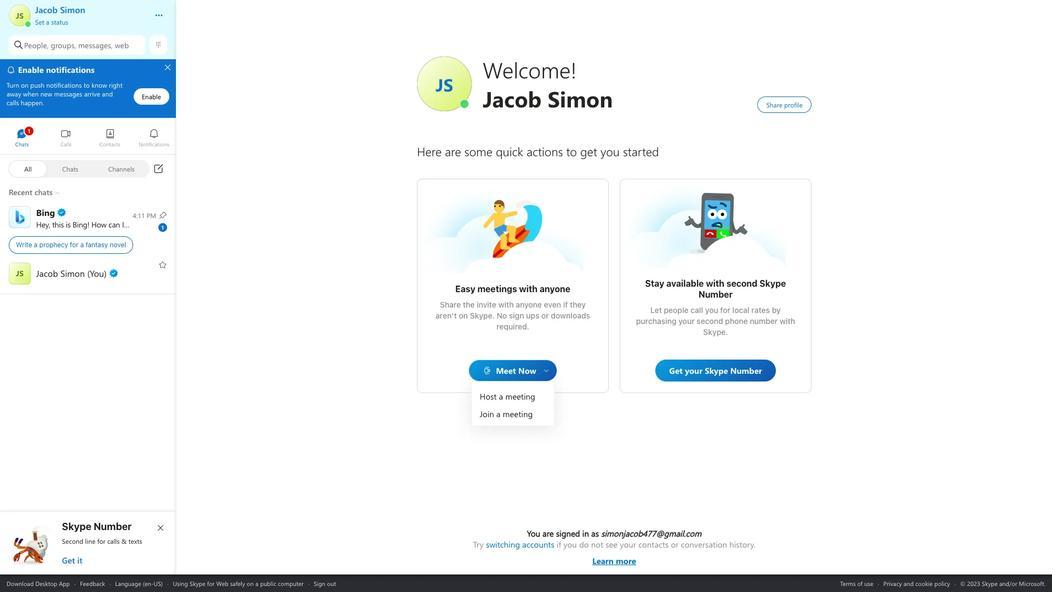 Task type: describe. For each thing, give the bounding box(es) containing it.
local
[[733, 305, 750, 315]]

sign
[[314, 579, 326, 588]]

with inside share the invite with anyone even if they aren't on skype. no sign ups or downloads required.
[[499, 300, 514, 309]]

set a status button
[[35, 15, 144, 26]]

skype number
[[62, 521, 132, 532]]

hey,
[[36, 219, 50, 229]]

purchasing
[[637, 316, 677, 326]]

switching
[[486, 539, 520, 550]]

line
[[85, 537, 96, 546]]

second inside stay available with second skype number
[[727, 279, 758, 288]]

share the invite with anyone even if they aren't on skype. no sign ups or downloads required.
[[436, 300, 593, 331]]

invite
[[477, 300, 497, 309]]

download desktop app link
[[7, 579, 70, 588]]

your inside let people call you for local rates by purchasing your second phone number with skype.
[[679, 316, 695, 326]]

sign out
[[314, 579, 336, 588]]

0 horizontal spatial skype
[[62, 521, 91, 532]]

set
[[35, 18, 44, 26]]

desktop
[[35, 579, 57, 588]]

for inside skype number element
[[97, 537, 106, 546]]

with inside stay available with second skype number
[[706, 279, 725, 288]]

feedback link
[[80, 579, 105, 588]]

your inside try switching accounts if you do not see your contacts or conversation history. learn more
[[620, 539, 637, 550]]

people, groups, messages, web button
[[9, 35, 145, 55]]

of
[[858, 579, 863, 588]]

phone
[[726, 316, 748, 326]]

us)
[[154, 579, 163, 588]]

download desktop app
[[7, 579, 70, 588]]

calls
[[107, 537, 120, 546]]

second inside let people call you for local rates by purchasing your second phone number with skype.
[[697, 316, 724, 326]]

novel
[[110, 241, 126, 249]]

feedback
[[80, 579, 105, 588]]

anyone inside share the invite with anyone even if they aren't on skype. no sign ups or downloads required.
[[516, 300, 542, 309]]

a inside "button"
[[46, 18, 49, 26]]

0 vertical spatial anyone
[[540, 284, 571, 294]]

today?
[[156, 219, 178, 229]]

i
[[122, 219, 124, 229]]

app
[[59, 579, 70, 588]]

second line for calls & texts
[[62, 537, 142, 546]]

second
[[62, 537, 83, 546]]

sign out link
[[314, 579, 336, 588]]

privacy and cookie policy
[[884, 579, 951, 588]]

available
[[667, 279, 704, 288]]

easy meetings with anyone
[[456, 284, 571, 294]]

easy
[[456, 284, 476, 294]]

accounts
[[523, 539, 555, 550]]

they
[[570, 300, 586, 309]]

&
[[122, 537, 127, 546]]

stay
[[646, 279, 665, 288]]

you
[[527, 528, 541, 539]]

whosthis
[[683, 190, 717, 202]]

2 vertical spatial skype
[[190, 579, 206, 588]]

even
[[544, 300, 562, 309]]

using skype for web safely on a public computer
[[173, 579, 304, 588]]

history.
[[730, 539, 756, 550]]

0 horizontal spatial on
[[247, 579, 254, 588]]

channels
[[108, 164, 135, 173]]

language (en-us) link
[[115, 579, 163, 588]]

signed
[[556, 528, 581, 539]]

people, groups, messages, web
[[24, 40, 129, 50]]

public
[[260, 579, 276, 588]]

write
[[16, 241, 32, 249]]

terms of use
[[841, 579, 874, 588]]

web
[[216, 579, 229, 588]]

web
[[115, 40, 129, 50]]

and
[[904, 579, 914, 588]]

aren't
[[436, 311, 457, 320]]

messages,
[[78, 40, 113, 50]]

for inside let people call you for local rates by purchasing your second phone number with skype.
[[721, 305, 731, 315]]

with up ups
[[520, 284, 538, 294]]

switching accounts link
[[486, 539, 555, 550]]

0 vertical spatial you
[[142, 219, 155, 229]]

with inside let people call you for local rates by purchasing your second phone number with skype.
[[780, 316, 796, 326]]

in
[[583, 528, 589, 539]]

or inside try switching accounts if you do not see your contacts or conversation history. learn more
[[671, 539, 679, 550]]

see
[[606, 539, 618, 550]]

download
[[7, 579, 34, 588]]

people
[[664, 305, 689, 315]]

stay available with second skype number
[[646, 279, 789, 299]]

fantasy
[[86, 241, 108, 249]]

out
[[327, 579, 336, 588]]

1 vertical spatial number
[[94, 521, 132, 532]]

no
[[497, 311, 507, 320]]

all
[[24, 164, 32, 173]]

privacy
[[884, 579, 903, 588]]

if inside try switching accounts if you do not see your contacts or conversation history. learn more
[[557, 539, 562, 550]]

(en-
[[143, 579, 154, 588]]



Task type: vqa. For each thing, say whether or not it's contained in the screenshot.
your within Let people call you for local rates by purchasing your second phone number with Skype.
yes



Task type: locate. For each thing, give the bounding box(es) containing it.
1 horizontal spatial number
[[699, 290, 733, 299]]

skype. inside let people call you for local rates by purchasing your second phone number with skype.
[[704, 327, 729, 337]]

let
[[651, 305, 662, 315]]

skype
[[760, 279, 787, 288], [62, 521, 91, 532], [190, 579, 206, 588]]

use
[[865, 579, 874, 588]]

if
[[564, 300, 568, 309], [557, 539, 562, 550]]

1 horizontal spatial second
[[727, 279, 758, 288]]

skype. inside share the invite with anyone even if they aren't on skype. no sign ups or downloads required.
[[470, 311, 495, 320]]

number inside stay available with second skype number
[[699, 290, 733, 299]]

it
[[77, 555, 82, 566]]

a left the public
[[256, 579, 259, 588]]

!
[[87, 219, 89, 229]]

if up downloads
[[564, 300, 568, 309]]

anyone
[[540, 284, 571, 294], [516, 300, 542, 309]]

number up call
[[699, 290, 733, 299]]

more
[[616, 555, 637, 566]]

on
[[459, 311, 468, 320], [247, 579, 254, 588]]

are
[[543, 528, 554, 539]]

1 vertical spatial skype.
[[704, 327, 729, 337]]

for right prophecy
[[70, 241, 78, 249]]

chats
[[62, 164, 78, 173]]

0 horizontal spatial or
[[542, 311, 549, 320]]

0 vertical spatial number
[[699, 290, 733, 299]]

computer
[[278, 579, 304, 588]]

for
[[70, 241, 78, 249], [721, 305, 731, 315], [97, 537, 106, 546], [207, 579, 215, 588]]

with up no
[[499, 300, 514, 309]]

1 horizontal spatial skype
[[190, 579, 206, 588]]

as
[[592, 528, 599, 539]]

0 horizontal spatial skype.
[[470, 311, 495, 320]]

or right ups
[[542, 311, 549, 320]]

2 vertical spatial you
[[564, 539, 577, 550]]

policy
[[935, 579, 951, 588]]

0 vertical spatial second
[[727, 279, 758, 288]]

language
[[115, 579, 141, 588]]

1 horizontal spatial on
[[459, 311, 468, 320]]

share
[[440, 300, 461, 309]]

a left fantasy
[[80, 241, 84, 249]]

0 horizontal spatial number
[[94, 521, 132, 532]]

you right help
[[142, 219, 155, 229]]

privacy and cookie policy link
[[884, 579, 951, 588]]

people,
[[24, 40, 49, 50]]

1 vertical spatial if
[[557, 539, 562, 550]]

1 vertical spatial your
[[620, 539, 637, 550]]

cookie
[[916, 579, 933, 588]]

skype number element
[[9, 521, 167, 566]]

call
[[691, 305, 704, 315]]

get
[[62, 555, 75, 566]]

anyone up ups
[[516, 300, 542, 309]]

write a prophecy for a fantasy novel
[[16, 241, 126, 249]]

on inside share the invite with anyone even if they aren't on skype. no sign ups or downloads required.
[[459, 311, 468, 320]]

0 vertical spatial if
[[564, 300, 568, 309]]

you right call
[[706, 305, 719, 315]]

with
[[706, 279, 725, 288], [520, 284, 538, 294], [499, 300, 514, 309], [780, 316, 796, 326]]

meetings
[[478, 284, 517, 294]]

a right set in the top of the page
[[46, 18, 49, 26]]

1 horizontal spatial if
[[564, 300, 568, 309]]

your
[[679, 316, 695, 326], [620, 539, 637, 550]]

or inside share the invite with anyone even if they aren't on skype. no sign ups or downloads required.
[[542, 311, 549, 320]]

if right are
[[557, 539, 562, 550]]

0 horizontal spatial your
[[620, 539, 637, 550]]

using
[[173, 579, 188, 588]]

0 horizontal spatial if
[[557, 539, 562, 550]]

skype. down invite on the left
[[470, 311, 495, 320]]

sign
[[509, 311, 524, 320]]

1 vertical spatial you
[[706, 305, 719, 315]]

set a status
[[35, 18, 68, 26]]

2 horizontal spatial skype
[[760, 279, 787, 288]]

is
[[66, 219, 71, 229]]

on down the
[[459, 311, 468, 320]]

terms
[[841, 579, 856, 588]]

you inside let people call you for local rates by purchasing your second phone number with skype.
[[706, 305, 719, 315]]

texts
[[129, 537, 142, 546]]

hey, this is bing ! how can i help you today?
[[36, 219, 180, 229]]

you are signed in as
[[527, 528, 602, 539]]

tab list
[[0, 124, 176, 154]]

for left local
[[721, 305, 731, 315]]

conversation
[[681, 539, 728, 550]]

menu
[[472, 385, 555, 426]]

1 horizontal spatial or
[[671, 539, 679, 550]]

learn more link
[[473, 550, 756, 566]]

if inside share the invite with anyone even if they aren't on skype. no sign ups or downloads required.
[[564, 300, 568, 309]]

number up calls
[[94, 521, 132, 532]]

on right safely
[[247, 579, 254, 588]]

try switching accounts if you do not see your contacts or conversation history. learn more
[[473, 539, 756, 566]]

you
[[142, 219, 155, 229], [706, 305, 719, 315], [564, 539, 577, 550]]

0 vertical spatial on
[[459, 311, 468, 320]]

ups
[[526, 311, 540, 320]]

0 horizontal spatial second
[[697, 316, 724, 326]]

for right line
[[97, 537, 106, 546]]

downloads
[[551, 311, 591, 320]]

1 vertical spatial second
[[697, 316, 724, 326]]

1 vertical spatial skype
[[62, 521, 91, 532]]

1 horizontal spatial skype.
[[704, 327, 729, 337]]

bing
[[73, 219, 87, 229]]

0 vertical spatial or
[[542, 311, 549, 320]]

terms of use link
[[841, 579, 874, 588]]

0 horizontal spatial you
[[142, 219, 155, 229]]

by
[[772, 305, 781, 315]]

mansurfer
[[480, 196, 520, 207]]

this
[[52, 219, 64, 229]]

second up local
[[727, 279, 758, 288]]

with right available at the top of page
[[706, 279, 725, 288]]

skype. down phone
[[704, 327, 729, 337]]

how
[[91, 219, 107, 229]]

help
[[126, 219, 140, 229]]

number
[[699, 290, 733, 299], [94, 521, 132, 532]]

anyone up even
[[540, 284, 571, 294]]

second down call
[[697, 316, 724, 326]]

status
[[51, 18, 68, 26]]

prophecy
[[39, 241, 68, 249]]

required.
[[497, 322, 530, 331]]

skype up second
[[62, 521, 91, 532]]

1 horizontal spatial you
[[564, 539, 577, 550]]

with down by
[[780, 316, 796, 326]]

0 vertical spatial skype
[[760, 279, 787, 288]]

for left web
[[207, 579, 215, 588]]

language (en-us)
[[115, 579, 163, 588]]

number
[[750, 316, 778, 326]]

skype up by
[[760, 279, 787, 288]]

skype right using
[[190, 579, 206, 588]]

your down call
[[679, 316, 695, 326]]

1 vertical spatial anyone
[[516, 300, 542, 309]]

0 vertical spatial your
[[679, 316, 695, 326]]

2 horizontal spatial you
[[706, 305, 719, 315]]

the
[[463, 300, 475, 309]]

a right write
[[34, 241, 37, 249]]

using skype for web safely on a public computer link
[[173, 579, 304, 588]]

0 vertical spatial skype.
[[470, 311, 495, 320]]

1 horizontal spatial your
[[679, 316, 695, 326]]

do
[[580, 539, 589, 550]]

get it
[[62, 555, 82, 566]]

learn
[[593, 555, 614, 566]]

1 vertical spatial or
[[671, 539, 679, 550]]

1 vertical spatial on
[[247, 579, 254, 588]]

skype inside stay available with second skype number
[[760, 279, 787, 288]]

you inside try switching accounts if you do not see your contacts or conversation history. learn more
[[564, 539, 577, 550]]

second
[[727, 279, 758, 288], [697, 316, 724, 326]]

your right see
[[620, 539, 637, 550]]

or right "contacts"
[[671, 539, 679, 550]]

you left do
[[564, 539, 577, 550]]

try
[[473, 539, 484, 550]]



